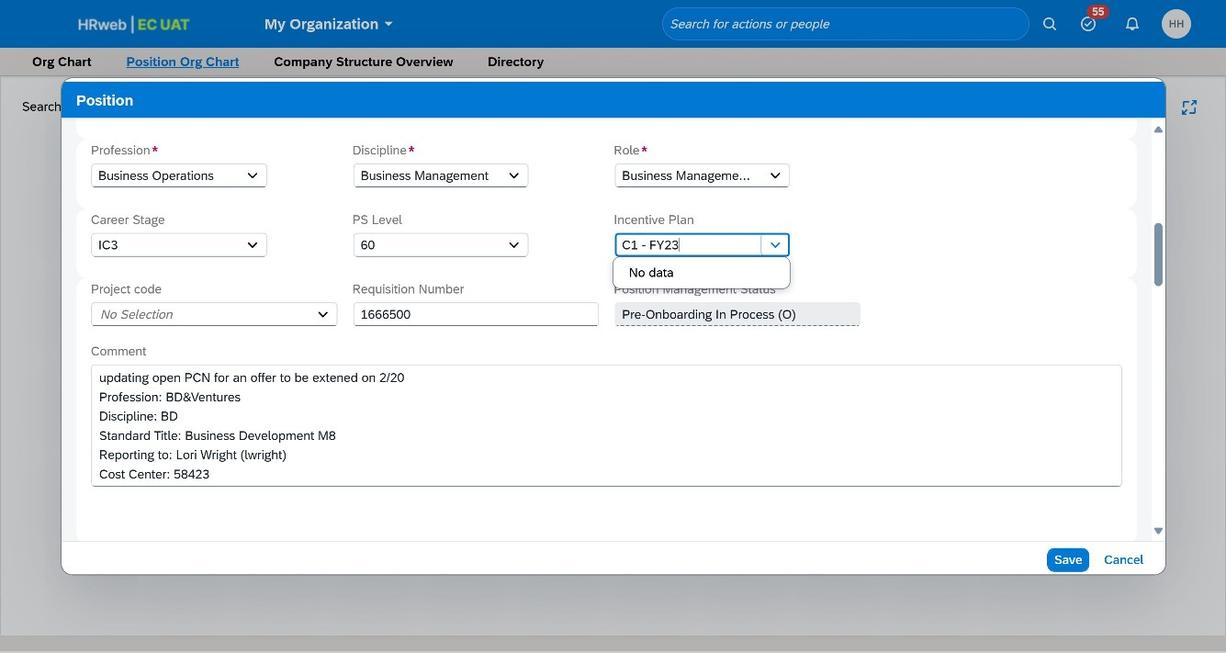 Task type: describe. For each thing, give the bounding box(es) containing it.
org chart tree
[[15, 135, 1212, 636]]

2 form from the top
[[76, 139, 1137, 209]]

1 form from the top
[[76, 8, 1137, 139]]

slim arrow down image
[[510, 99, 525, 114]]



Task type: locate. For each thing, give the bounding box(es) containing it.
None text field
[[353, 302, 599, 326]]

No Selection text field
[[91, 164, 238, 187], [615, 164, 761, 187], [615, 233, 761, 257], [615, 302, 831, 326]]

No Selection text field
[[353, 164, 499, 187], [91, 233, 238, 257], [353, 233, 499, 257], [91, 302, 308, 326]]

toolbar
[[62, 542, 1166, 578]]

3 form from the top
[[76, 209, 1137, 278]]

slim arrow down image
[[253, 99, 267, 114]]

None text field
[[92, 365, 1121, 486]]

form
[[76, 8, 1137, 139], [76, 139, 1137, 209], [76, 209, 1137, 278], [76, 278, 1137, 545]]

shell bar element
[[0, 0, 1226, 48]]

4 form from the top
[[76, 278, 1137, 545]]

main content
[[0, 75, 1226, 651]]



